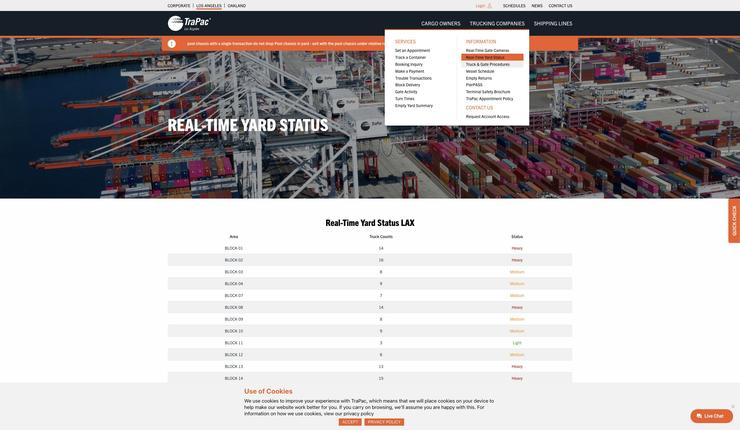 Task type: vqa. For each thing, say whether or not it's contained in the screenshot.
1st Heavy from the bottom
yes



Task type: locate. For each thing, give the bounding box(es) containing it.
contact
[[549, 3, 566, 8], [466, 105, 486, 110]]

1 9 from the top
[[380, 281, 382, 287]]

chassis left under
[[343, 41, 356, 46]]

5 medium from the top
[[510, 329, 525, 334]]

1 vertical spatial contact
[[466, 105, 486, 110]]

1 horizontal spatial chassis
[[283, 41, 296, 46]]

1 horizontal spatial policy
[[503, 96, 513, 101]]

0 vertical spatial 15
[[379, 376, 384, 381]]

real-time yard status
[[168, 114, 329, 135]]

/ left "pop45"
[[443, 41, 444, 46]]

medium for block 10
[[510, 329, 525, 334]]

work
[[295, 405, 306, 411]]

truck up the "vessel"
[[466, 62, 476, 67]]

6 down "browsing,"
[[380, 412, 382, 417]]

menu containing real-time gate cameras
[[462, 47, 524, 102]]

truck left the counts
[[370, 234, 379, 239]]

1 horizontal spatial our
[[335, 412, 343, 417]]

banner
[[0, 11, 740, 126]]

15 block from the top
[[225, 412, 238, 417]]

12 block from the top
[[225, 376, 238, 381]]

privacy
[[368, 420, 385, 425]]

1 vertical spatial use
[[295, 412, 303, 417]]

counts
[[380, 234, 393, 239]]

4 medium from the top
[[510, 317, 525, 322]]

heavy for block 02
[[512, 258, 523, 263]]

3 block from the top
[[225, 270, 238, 275]]

a left single
[[218, 41, 220, 46]]

0 horizontal spatial our
[[268, 405, 275, 411]]

with left the at the top of the page
[[320, 41, 327, 46]]

block for block 12
[[225, 353, 238, 358]]

13 block from the top
[[225, 388, 238, 393]]

shipping
[[534, 20, 558, 27]]

empty down the "vessel"
[[466, 75, 477, 81]]

2 9 from the top
[[380, 329, 382, 334]]

the
[[328, 41, 334, 46]]

gate up the real-time yard status menu item
[[485, 48, 493, 53]]

time
[[475, 48, 484, 53], [475, 55, 484, 60], [206, 114, 238, 135], [343, 217, 359, 228]]

real-time yard status menu item
[[462, 54, 524, 61]]

/
[[428, 41, 429, 46], [443, 41, 444, 46]]

0 horizontal spatial 15
[[238, 388, 243, 393]]

medium for block 04
[[510, 281, 525, 287]]

0 horizontal spatial contact
[[466, 105, 486, 110]]

1 horizontal spatial -
[[411, 41, 412, 46]]

1 vertical spatial contact us
[[466, 105, 493, 110]]

yard
[[485, 55, 493, 60], [407, 103, 415, 108], [241, 114, 276, 135], [361, 217, 376, 228]]

0 horizontal spatial pool
[[187, 41, 195, 46]]

0 horizontal spatial cookies
[[262, 399, 279, 405]]

0 vertical spatial contact
[[549, 3, 566, 8]]

pool right solid image on the top of the page
[[187, 41, 195, 46]]

3
[[380, 341, 382, 346]]

time for real-time yard status lax
[[343, 217, 359, 228]]

1 horizontal spatial cookies
[[438, 399, 455, 405]]

pool
[[187, 41, 195, 46], [335, 41, 343, 46]]

on left 'how'
[[271, 412, 276, 417]]

help
[[244, 405, 254, 411]]

0 vertical spatial 14
[[379, 246, 384, 251]]

3 heavy from the top
[[512, 305, 523, 310]]

1 horizontal spatial /
[[443, 41, 444, 46]]

empty
[[466, 75, 477, 81], [395, 103, 407, 108]]

los angeles image
[[168, 15, 211, 32]]

6 block from the top
[[225, 305, 238, 310]]

02
[[238, 258, 243, 263]]

our right make
[[268, 405, 275, 411]]

0 vertical spatial us
[[567, 3, 573, 8]]

you down place
[[424, 405, 432, 411]]

trouble
[[395, 75, 409, 81]]

9 up 3
[[380, 329, 382, 334]]

block for block 08
[[225, 305, 238, 310]]

1 vertical spatial 9
[[380, 329, 382, 334]]

14 up block 15
[[238, 376, 243, 381]]

block up block 16
[[225, 388, 238, 393]]

trapac,
[[351, 399, 368, 405]]

9 block from the top
[[225, 341, 238, 346]]

0 vertical spatial menu bar
[[500, 1, 576, 10]]

0 horizontal spatial you
[[343, 405, 351, 411]]

1 / from the left
[[428, 41, 429, 46]]

1 horizontal spatial 11
[[379, 400, 384, 405]]

that
[[399, 399, 408, 405]]

0 horizontal spatial your
[[305, 399, 314, 405]]

- left exit
[[310, 41, 311, 46]]

13 down 12
[[238, 364, 243, 370]]

block up block 17
[[225, 400, 238, 405]]

1 you from the left
[[343, 405, 351, 411]]

13 down 3
[[379, 364, 384, 370]]

safety
[[482, 89, 493, 94]]

medium for block 03
[[510, 270, 525, 275]]

0 vertical spatial contact us
[[549, 3, 573, 8]]

contact us inside contact us menu item
[[466, 105, 493, 110]]

1 vertical spatial 8
[[380, 317, 382, 322]]

8 down the 7 in the right bottom of the page
[[380, 317, 382, 322]]

block left the 09
[[225, 317, 238, 322]]

chassis left in
[[283, 41, 296, 46]]

0 horizontal spatial appointment
[[407, 48, 430, 53]]

2 horizontal spatial chassis
[[343, 41, 356, 46]]

8 block from the top
[[225, 329, 238, 334]]

block left 03
[[225, 270, 238, 275]]

block left "08"
[[225, 305, 238, 310]]

read
[[467, 41, 477, 46]]

1 vertical spatial 6
[[380, 412, 382, 417]]

owners
[[440, 20, 461, 27]]

you right if at the left bottom of page
[[343, 405, 351, 411]]

menu containing set an appointment
[[391, 47, 453, 109]]

services
[[395, 39, 416, 44]]

1 heavy from the top
[[512, 246, 523, 251]]

0 vertical spatial gate
[[485, 48, 493, 53]]

block left 01
[[225, 246, 238, 251]]

use of cookies we use cookies to improve your experience with trapac, which means that we will place cookies on your device to help make our website work better for you. if you carry on browsing, we'll assume you are happy with this. for information on how we use cookies, view our privacy policy
[[244, 388, 494, 417]]

real-time yard status link
[[462, 54, 524, 61]]

status
[[494, 55, 505, 60], [280, 114, 329, 135], [377, 217, 399, 228], [512, 234, 523, 239]]

14 down the 7 in the right bottom of the page
[[379, 305, 384, 310]]

request account access link
[[462, 113, 524, 120]]

1 block from the top
[[225, 246, 238, 251]]

1 vertical spatial 16
[[238, 400, 243, 405]]

1 horizontal spatial truck
[[466, 62, 476, 67]]

0 horizontal spatial contact us
[[466, 105, 493, 110]]

block for block 14
[[225, 376, 238, 381]]

11
[[238, 341, 243, 346], [379, 400, 384, 405]]

2 / from the left
[[443, 41, 444, 46]]

0 horizontal spatial to
[[280, 399, 284, 405]]

access
[[497, 114, 510, 119]]

0 horizontal spatial contact us link
[[462, 102, 524, 113]]

1 vertical spatial our
[[335, 412, 343, 417]]

block for block 11
[[225, 341, 238, 346]]

we down website
[[288, 412, 294, 417]]

2 6 from the top
[[380, 412, 382, 417]]

9 up the 7 in the right bottom of the page
[[380, 281, 382, 287]]

0 vertical spatial appointment
[[407, 48, 430, 53]]

block left 04
[[225, 281, 238, 287]]

1 cookies from the left
[[262, 399, 279, 405]]

1 vertical spatial truck
[[370, 234, 379, 239]]

trucking
[[470, 20, 495, 27]]

1 8 from the top
[[380, 270, 382, 275]]

15
[[379, 376, 384, 381], [238, 388, 243, 393]]

policy
[[503, 96, 513, 101], [386, 420, 401, 425]]

1 pool from the left
[[187, 41, 195, 46]]

1 vertical spatial contact us link
[[462, 102, 524, 113]]

we up assume
[[409, 399, 415, 405]]

5 heavy from the top
[[512, 376, 523, 381]]

heavy for block 13
[[512, 364, 523, 370]]

a right track
[[406, 55, 408, 60]]

11 block from the top
[[225, 364, 238, 370]]

16 left we
[[238, 400, 243, 405]]

cookies
[[262, 399, 279, 405], [438, 399, 455, 405]]

truck counts
[[370, 234, 393, 239]]

terminal
[[466, 89, 481, 94]]

block left 07
[[225, 293, 238, 298]]

to right device
[[490, 399, 494, 405]]

0 vertical spatial policy
[[503, 96, 513, 101]]

your up this.
[[463, 399, 473, 405]]

block up block 12
[[225, 341, 238, 346]]

1 chassis from the left
[[196, 41, 209, 46]]

1 - from the left
[[310, 41, 311, 46]]

block 11
[[225, 341, 243, 346]]

-
[[310, 41, 311, 46], [411, 41, 412, 46]]

information link
[[462, 36, 524, 47]]

us up lines
[[567, 3, 573, 8]]

booking
[[395, 62, 410, 67]]

5 block from the top
[[225, 293, 238, 298]]

1 horizontal spatial appointment
[[479, 96, 502, 101]]

6 medium from the top
[[510, 353, 525, 358]]

use up make
[[253, 399, 261, 405]]

request account access
[[466, 114, 510, 119]]

make
[[395, 68, 405, 74]]

contact us link up lines
[[549, 1, 573, 10]]

block for block 13
[[225, 364, 238, 370]]

0 vertical spatial we
[[409, 399, 415, 405]]

menu bar containing cargo owners
[[385, 18, 577, 126]]

cookies up "happy"
[[438, 399, 455, 405]]

0 vertical spatial 16
[[379, 258, 384, 263]]

2 vertical spatial gate
[[395, 89, 404, 94]]

1 horizontal spatial contact us link
[[549, 1, 573, 10]]

0 vertical spatial truck
[[466, 62, 476, 67]]

angeles
[[205, 3, 222, 8]]

do
[[253, 41, 258, 46]]

block left 17
[[225, 412, 238, 417]]

1 vertical spatial gate
[[481, 62, 489, 67]]

0 vertical spatial our
[[268, 405, 275, 411]]

trucking companies menu item
[[385, 18, 530, 126]]

empty yard summary link
[[391, 102, 453, 109]]

0 vertical spatial 9
[[380, 281, 382, 287]]

1 horizontal spatial empty
[[466, 75, 477, 81]]

0 vertical spatial 6
[[380, 353, 382, 358]]

1 horizontal spatial 13
[[379, 364, 384, 370]]

delivery
[[406, 82, 420, 87]]

4 heavy from the top
[[512, 364, 523, 370]]

menu bar containing schedules
[[500, 1, 576, 10]]

0 horizontal spatial chassis
[[196, 41, 209, 46]]

on left device
[[456, 399, 462, 405]]

16 down truck counts
[[379, 258, 384, 263]]

1 horizontal spatial your
[[463, 399, 473, 405]]

1 your from the left
[[305, 399, 314, 405]]

block down block 12
[[225, 364, 238, 370]]

1 horizontal spatial us
[[567, 3, 573, 8]]

contact up shipping lines
[[549, 3, 566, 8]]

block for block 09
[[225, 317, 238, 322]]

8
[[380, 270, 382, 275], [380, 317, 382, 322]]

1 vertical spatial us
[[487, 105, 493, 110]]

1 horizontal spatial pool
[[335, 41, 343, 46]]

happy
[[441, 405, 455, 411]]

2 chassis from the left
[[283, 41, 296, 46]]

time for real-time yard status
[[206, 114, 238, 135]]

0 horizontal spatial 13
[[238, 364, 243, 370]]

contact us link
[[549, 1, 573, 10], [462, 102, 524, 113]]

14 block from the top
[[225, 400, 238, 405]]

container
[[409, 55, 426, 60]]

contact up request
[[466, 105, 486, 110]]

2 your from the left
[[463, 399, 473, 405]]

3 medium from the top
[[510, 293, 525, 298]]

contact us
[[549, 3, 573, 8], [466, 105, 493, 110]]

1 vertical spatial policy
[[386, 420, 401, 425]]

heavy
[[512, 246, 523, 251], [512, 258, 523, 263], [512, 305, 523, 310], [512, 364, 523, 370], [512, 376, 523, 381]]

1 vertical spatial 14
[[379, 305, 384, 310]]

our down if at the left bottom of page
[[335, 412, 343, 417]]

a right the make
[[406, 68, 408, 74]]

pool right the at the top of the page
[[335, 41, 343, 46]]

contact us link up account at the right
[[462, 102, 524, 113]]

15 left the use
[[238, 388, 243, 393]]

1 horizontal spatial 15
[[379, 376, 384, 381]]

- right number
[[411, 41, 412, 46]]

number
[[396, 41, 410, 46]]

6
[[380, 353, 382, 358], [380, 412, 382, 417]]

under
[[357, 41, 368, 46]]

appointment down terminal safety brochure link
[[479, 96, 502, 101]]

14 down truck counts
[[379, 246, 384, 251]]

01
[[238, 246, 243, 251]]

4 block from the top
[[225, 281, 238, 287]]

0 horizontal spatial us
[[487, 105, 493, 110]]

block left 12
[[225, 353, 238, 358]]

0 vertical spatial use
[[253, 399, 261, 405]]

empty returns link
[[462, 75, 524, 81]]

on up policy
[[365, 405, 371, 411]]

to up website
[[280, 399, 284, 405]]

1 medium from the top
[[510, 270, 525, 275]]

1 horizontal spatial on
[[365, 405, 371, 411]]

menu bar
[[500, 1, 576, 10], [385, 18, 577, 126]]

medium for block 07
[[510, 293, 525, 298]]

block up block 15
[[225, 376, 238, 381]]

6 for block 17
[[380, 412, 382, 417]]

contact us up lines
[[549, 3, 573, 8]]

0 horizontal spatial we
[[288, 412, 294, 417]]

cookies up make
[[262, 399, 279, 405]]

0 horizontal spatial /
[[428, 41, 429, 46]]

news
[[532, 3, 543, 8]]

us up account at the right
[[487, 105, 493, 110]]

2 vertical spatial on
[[271, 412, 276, 417]]

truck & gate procedures link
[[462, 61, 524, 68]]

2 heavy from the top
[[512, 258, 523, 263]]

0 vertical spatial a
[[218, 41, 220, 46]]

8 up the 7 in the right bottom of the page
[[380, 270, 382, 275]]

0 vertical spatial contact us link
[[549, 1, 573, 10]]

10 block from the top
[[225, 353, 238, 358]]

block for block 07
[[225, 293, 238, 298]]

2 block from the top
[[225, 258, 238, 263]]

payment
[[409, 68, 424, 74]]

2 medium from the top
[[510, 281, 525, 287]]

gate right &
[[481, 62, 489, 67]]

block for block 17
[[225, 412, 238, 417]]

yard inside real-time gate cameras real-time yard status truck & gate procedures vessel schedule empty returns pierpass terminal safety brochure trapac appointment policy
[[485, 55, 493, 60]]

menu
[[385, 29, 530, 126], [391, 47, 453, 109], [462, 47, 524, 102]]

truck
[[466, 62, 476, 67], [370, 234, 379, 239]]

privacy policy link
[[365, 419, 404, 427]]

relative
[[369, 41, 382, 46]]

1 to from the left
[[280, 399, 284, 405]]

0 vertical spatial empty
[[466, 75, 477, 81]]

1 vertical spatial appointment
[[479, 96, 502, 101]]

0 horizontal spatial -
[[310, 41, 311, 46]]

2 horizontal spatial on
[[456, 399, 462, 405]]

truck inside real-time gate cameras real-time yard status truck & gate procedures vessel schedule empty returns pierpass terminal safety brochure trapac appointment policy
[[466, 62, 476, 67]]

0 horizontal spatial truck
[[370, 234, 379, 239]]

trucking companies
[[470, 20, 525, 27]]

0 vertical spatial 8
[[380, 270, 382, 275]]

2 - from the left
[[411, 41, 412, 46]]

block left 10
[[225, 329, 238, 334]]

1 horizontal spatial to
[[490, 399, 494, 405]]

block
[[225, 246, 238, 251], [225, 258, 238, 263], [225, 270, 238, 275], [225, 281, 238, 287], [225, 293, 238, 298], [225, 305, 238, 310], [225, 317, 238, 322], [225, 329, 238, 334], [225, 341, 238, 346], [225, 353, 238, 358], [225, 364, 238, 370], [225, 376, 238, 381], [225, 388, 238, 393], [225, 400, 238, 405], [225, 412, 238, 417]]

empty down turn
[[395, 103, 407, 108]]

appointment up container
[[407, 48, 430, 53]]

block left 02 at the bottom of the page
[[225, 258, 238, 263]]

contact us up request
[[466, 105, 493, 110]]

1 6 from the top
[[380, 353, 382, 358]]

a
[[218, 41, 220, 46], [406, 55, 408, 60], [406, 68, 408, 74]]

1 vertical spatial 11
[[379, 400, 384, 405]]

yard inside set an appointment track a container booking inquiry make a payment trouble transactions block delivery gate activity turn times empty yard summary
[[407, 103, 415, 108]]

/ left pop40
[[428, 41, 429, 46]]

block 07
[[225, 293, 243, 298]]

your up better
[[305, 399, 314, 405]]

chassis
[[196, 41, 209, 46], [283, 41, 296, 46], [343, 41, 356, 46]]

chassis down los angeles image
[[196, 41, 209, 46]]

2 8 from the top
[[380, 317, 382, 322]]

solid image
[[168, 40, 176, 48]]

7 block from the top
[[225, 317, 238, 322]]

menu containing services
[[385, 29, 530, 126]]

0 horizontal spatial empty
[[395, 103, 407, 108]]

place
[[425, 399, 437, 405]]

medium
[[510, 270, 525, 275], [510, 281, 525, 287], [510, 293, 525, 298], [510, 317, 525, 322], [510, 329, 525, 334], [510, 353, 525, 358]]

04
[[238, 281, 243, 287]]

2 pool from the left
[[335, 41, 343, 46]]

policy down we'll
[[386, 420, 401, 425]]

1 vertical spatial empty
[[395, 103, 407, 108]]

1 horizontal spatial you
[[424, 405, 432, 411]]

block for block 15
[[225, 388, 238, 393]]

15 up which
[[379, 376, 384, 381]]

0 horizontal spatial 11
[[238, 341, 243, 346]]

07
[[238, 293, 243, 298]]

1 horizontal spatial use
[[295, 412, 303, 417]]

policy down brochure
[[503, 96, 513, 101]]

use down work on the left of the page
[[295, 412, 303, 417]]

1 vertical spatial menu bar
[[385, 18, 577, 126]]

6 down 3
[[380, 353, 382, 358]]

14 for block 01
[[379, 246, 384, 251]]

are
[[433, 405, 440, 411]]

gate up turn
[[395, 89, 404, 94]]



Task type: describe. For each thing, give the bounding box(es) containing it.
block for block 10
[[225, 329, 238, 334]]

2 cookies from the left
[[438, 399, 455, 405]]

cargo owners link
[[417, 18, 465, 29]]

9 for block 04
[[380, 281, 382, 287]]

services link
[[391, 36, 453, 47]]

empty inside real-time gate cameras real-time yard status truck & gate procedures vessel schedule empty returns pierpass terminal safety brochure trapac appointment policy
[[466, 75, 477, 81]]

0 vertical spatial 11
[[238, 341, 243, 346]]

improve
[[286, 399, 303, 405]]

no image
[[730, 404, 736, 410]]

block for block 16
[[225, 400, 238, 405]]

trapac
[[466, 96, 478, 101]]

14 for block 08
[[379, 305, 384, 310]]

of
[[258, 388, 265, 396]]

account
[[482, 114, 496, 119]]

2 13 from the left
[[379, 364, 384, 370]]

how
[[277, 412, 287, 417]]

block for block 03
[[225, 270, 238, 275]]

carry
[[353, 405, 364, 411]]

us inside menu item
[[487, 105, 493, 110]]

menu for services
[[391, 47, 453, 109]]

privacy policy
[[368, 420, 401, 425]]

0 horizontal spatial on
[[271, 412, 276, 417]]

heavy for block 08
[[512, 305, 523, 310]]

los angeles
[[196, 3, 222, 8]]

appointment inside set an appointment track a container booking inquiry make a payment trouble transactions block delivery gate activity turn times empty yard summary
[[407, 48, 430, 53]]

contact us menu item
[[462, 102, 524, 120]]

heavy for block 01
[[512, 246, 523, 251]]

assume
[[406, 405, 423, 411]]

times
[[404, 96, 415, 101]]

light
[[513, 341, 522, 346]]

services menu item
[[391, 36, 453, 109]]

real-time gate cameras real-time yard status truck & gate procedures vessel schedule empty returns pierpass terminal safety brochure trapac appointment policy
[[466, 48, 513, 101]]

information menu item
[[462, 36, 524, 102]]

cameras
[[494, 48, 509, 53]]

12
[[238, 353, 243, 358]]

menu for information
[[462, 47, 524, 102]]

7
[[380, 293, 382, 298]]

corporate link
[[168, 1, 190, 10]]

companies
[[496, 20, 525, 27]]

block for block 02
[[225, 258, 238, 263]]

pierpass link
[[462, 81, 524, 88]]

oakland link
[[228, 1, 246, 10]]

read link
[[464, 40, 480, 47]]

browsing,
[[372, 405, 393, 411]]

0 horizontal spatial use
[[253, 399, 261, 405]]

booking inquiry link
[[391, 61, 453, 68]]

real- for real-time yard status lax
[[326, 217, 343, 228]]

17
[[238, 412, 243, 417]]

means
[[383, 399, 398, 405]]

0 horizontal spatial policy
[[386, 420, 401, 425]]

2 you from the left
[[424, 405, 432, 411]]

heavy for block 14
[[512, 376, 523, 381]]

terminal safety brochure link
[[462, 88, 524, 95]]

time for real-time gate cameras real-time yard status truck & gate procedures vessel schedule empty returns pierpass terminal safety brochure trapac appointment policy
[[475, 48, 484, 53]]

track
[[395, 55, 405, 60]]

which
[[369, 399, 382, 405]]

pop45
[[445, 41, 458, 46]]

03
[[238, 270, 243, 275]]

8 for block 09
[[380, 317, 382, 322]]

6 for block 12
[[380, 353, 382, 358]]

cargo
[[422, 20, 438, 27]]

corporate
[[168, 3, 190, 8]]

for
[[321, 405, 328, 411]]

turn times link
[[391, 95, 453, 102]]

1 horizontal spatial 16
[[379, 258, 384, 263]]

1 vertical spatial we
[[288, 412, 294, 417]]

cookies,
[[304, 412, 323, 417]]

0 vertical spatial on
[[456, 399, 462, 405]]

check
[[732, 206, 737, 221]]

real- for real-time yard status
[[168, 114, 206, 135]]

schedule
[[478, 68, 494, 74]]

we
[[244, 399, 251, 405]]

pop40
[[430, 41, 442, 46]]

1 horizontal spatial contact
[[549, 3, 566, 8]]

1 horizontal spatial we
[[409, 399, 415, 405]]

accept
[[342, 420, 358, 425]]

block 01
[[225, 246, 243, 251]]

block 15
[[225, 388, 243, 393]]

transactions
[[410, 75, 432, 81]]

request
[[466, 114, 481, 119]]

0 horizontal spatial 16
[[238, 400, 243, 405]]

1 vertical spatial on
[[365, 405, 371, 411]]

website
[[277, 405, 294, 411]]

block delivery link
[[391, 81, 453, 88]]

with up if at the left bottom of page
[[341, 399, 350, 405]]

menu bar inside banner
[[385, 18, 577, 126]]

10
[[238, 329, 243, 334]]

policy inside real-time gate cameras real-time yard status truck & gate procedures vessel schedule empty returns pierpass terminal safety brochure trapac appointment policy
[[503, 96, 513, 101]]

block for block 01
[[225, 246, 238, 251]]

gate inside set an appointment track a container booking inquiry make a payment trouble transactions block delivery gate activity turn times empty yard summary
[[395, 89, 404, 94]]

light image
[[488, 3, 492, 8]]

policy
[[361, 412, 374, 417]]

block 09
[[225, 317, 243, 322]]

schedules
[[503, 3, 526, 8]]

with left this.
[[456, 405, 466, 411]]

exit
[[312, 41, 319, 46]]

block
[[395, 82, 405, 87]]

in
[[297, 41, 301, 46]]

trapac appointment policy link
[[462, 95, 524, 102]]

quick check link
[[729, 199, 740, 243]]

los angeles link
[[196, 1, 222, 10]]

login
[[476, 3, 485, 8]]

gate activity link
[[391, 88, 453, 95]]

an
[[402, 48, 406, 53]]

9 for block 10
[[380, 329, 382, 334]]

accept link
[[339, 419, 362, 427]]

1 vertical spatial a
[[406, 55, 408, 60]]

procedures
[[490, 62, 510, 67]]

status inside real-time gate cameras real-time yard status truck & gate procedures vessel schedule empty returns pierpass terminal safety brochure trapac appointment policy
[[494, 55, 505, 60]]

empty inside set an appointment track a container booking inquiry make a payment trouble transactions block delivery gate activity turn times empty yard summary
[[395, 103, 407, 108]]

1 13 from the left
[[238, 364, 243, 370]]

experience
[[316, 399, 340, 405]]

3 chassis from the left
[[343, 41, 356, 46]]

medium for block 09
[[510, 317, 525, 322]]

with left single
[[210, 41, 217, 46]]

cookies
[[266, 388, 293, 396]]

not
[[259, 41, 265, 46]]

1 vertical spatial 15
[[238, 388, 243, 393]]

brochure
[[494, 89, 510, 94]]

truck & gate procedures menu item
[[462, 61, 524, 68]]

we'll
[[395, 405, 405, 411]]

2 vertical spatial a
[[406, 68, 408, 74]]

lax
[[401, 217, 415, 228]]

banner containing cargo owners
[[0, 11, 740, 126]]

appointment inside real-time gate cameras real-time yard status truck & gate procedures vessel schedule empty returns pierpass terminal safety brochure trapac appointment policy
[[479, 96, 502, 101]]

this.
[[467, 405, 476, 411]]

2 vertical spatial 14
[[238, 376, 243, 381]]

block 04
[[225, 281, 243, 287]]

pierpass
[[466, 82, 483, 87]]

shipping lines link
[[530, 18, 577, 29]]

lines
[[559, 20, 573, 27]]

8 for block 03
[[380, 270, 382, 275]]

use
[[244, 388, 257, 396]]

device
[[474, 399, 489, 405]]

real- for real-time gate cameras real-time yard status truck & gate procedures vessel schedule empty returns pierpass terminal safety brochure trapac appointment policy
[[466, 48, 475, 53]]

yard
[[301, 41, 309, 46]]

pop20
[[414, 41, 427, 46]]

1 horizontal spatial contact us
[[549, 3, 573, 8]]

activity
[[405, 89, 417, 94]]

view
[[324, 412, 334, 417]]

real-time yard status lax
[[326, 217, 415, 228]]

oakland
[[228, 3, 246, 8]]

block for block 04
[[225, 281, 238, 287]]

medium for block 12
[[510, 353, 525, 358]]

contact inside menu item
[[466, 105, 486, 110]]

information
[[466, 39, 496, 44]]

menu for trucking companies
[[385, 29, 530, 126]]

2 to from the left
[[490, 399, 494, 405]]



